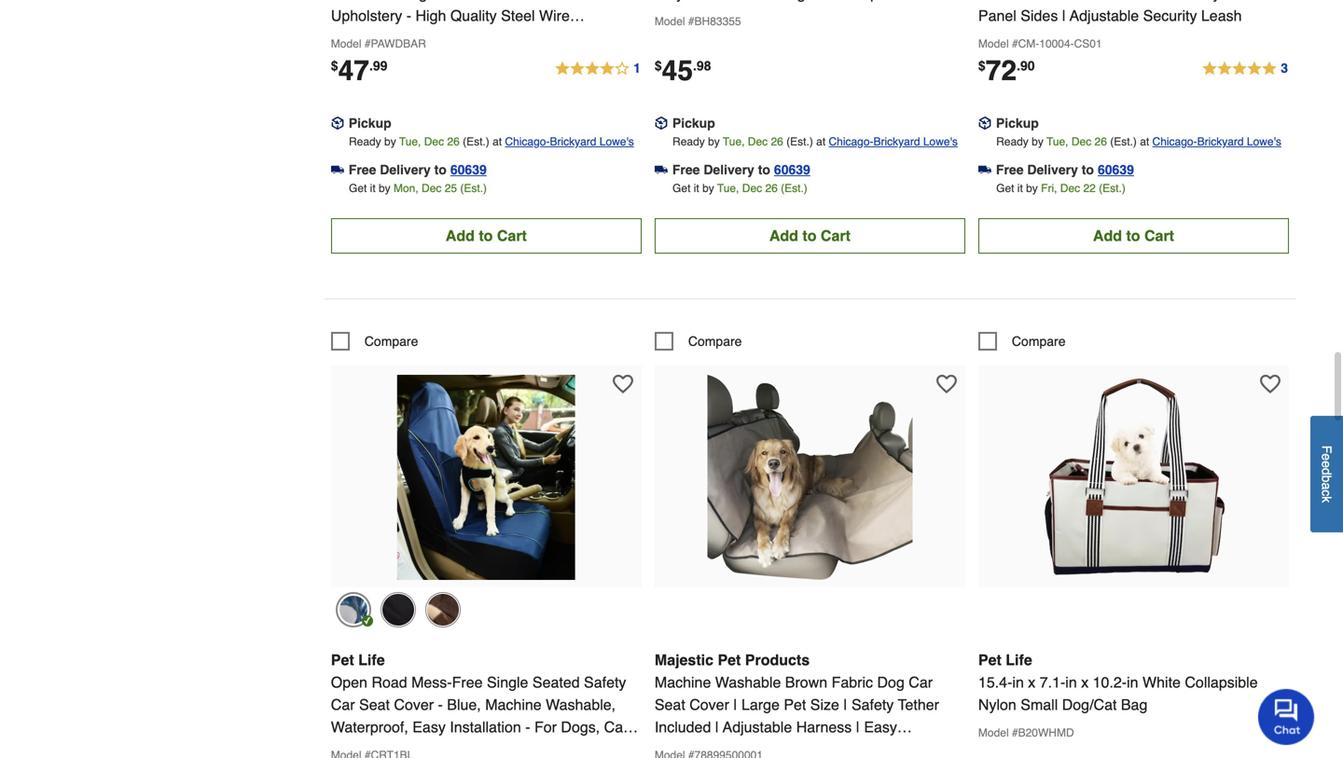 Task type: vqa. For each thing, say whether or not it's contained in the screenshot.
independent inside the We have all the tools and resources you need to get it done right. We offer professional independent installers, a minimum one-year labor guarantee and Special Financing options to fit your budget.
no



Task type: locate. For each thing, give the bounding box(es) containing it.
1 horizontal spatial pickup image
[[979, 117, 992, 130]]

add to cart
[[446, 227, 527, 244], [770, 227, 851, 244], [1093, 227, 1175, 244]]

cart
[[497, 227, 527, 244], [821, 227, 851, 244], [1145, 227, 1175, 244]]

safety inside pet life open road mess-free single seated safety car seat cover - blue, machine washable, waterproof, easy installation - for dogs, cats, and children
[[584, 674, 626, 691]]

truck filled image
[[331, 163, 344, 176], [655, 163, 668, 176]]

1 horizontal spatial -
[[526, 719, 530, 736]]

pet inside the pet life 15.4-in x 7.1-in x 10.2-in white collapsible nylon small dog/cat bag
[[979, 652, 1002, 669]]

1 60639 button from the left
[[451, 160, 487, 179]]

3 ready from the left
[[997, 135, 1029, 148]]

1 lowe's from the left
[[600, 135, 634, 148]]

10004-
[[1040, 37, 1075, 50]]

2 horizontal spatial cart
[[1145, 227, 1175, 244]]

in
[[1013, 674, 1024, 691], [1066, 674, 1077, 691], [1127, 674, 1139, 691]]

0 horizontal spatial life
[[358, 652, 385, 669]]

x
[[1029, 674, 1036, 691], [1082, 674, 1089, 691]]

b20whmd
[[1019, 727, 1075, 740]]

blue,
[[447, 696, 481, 714]]

- left blue,
[[438, 696, 443, 714]]

add to cart button down get it by tue, dec 26 (est.)
[[655, 218, 966, 254]]

2 horizontal spatial 60639
[[1098, 162, 1135, 177]]

free right truck filled image
[[996, 162, 1024, 177]]

1 horizontal spatial seat
[[655, 696, 686, 714]]

$ for 47
[[331, 58, 338, 73]]

delivery
[[380, 162, 431, 177], [704, 162, 755, 177], [1028, 162, 1079, 177]]

machine
[[655, 674, 711, 691], [485, 696, 542, 714]]

60639 up get it by fri, dec 22 (est.)
[[1098, 162, 1135, 177]]

free for get it by mon, dec 25 (est.)
[[349, 162, 376, 177]]

brown
[[785, 674, 828, 691]]

2 compare from the left
[[688, 334, 742, 349]]

2 horizontal spatial $
[[979, 58, 986, 73]]

2 pickup from the left
[[673, 116, 715, 131]]

2 horizontal spatial it
[[1018, 182, 1023, 195]]

x up dog/cat
[[1082, 674, 1089, 691]]

in up bag at bottom right
[[1127, 674, 1139, 691]]

pickup image down 45
[[655, 117, 668, 130]]

life for in
[[1006, 652, 1033, 669]]

3 free delivery to 60639 from the left
[[996, 162, 1135, 177]]

safety inside "majestic pet products machine washable brown fabric dog car seat cover | large pet size | safety tether included | adjustable harness | easy installation"
[[852, 696, 894, 714]]

ready
[[349, 135, 381, 148], [673, 135, 705, 148], [997, 135, 1029, 148]]

0 horizontal spatial cover
[[394, 696, 434, 714]]

2 ready from the left
[[673, 135, 705, 148]]

1 ready by tue, dec 26 (est.) at chicago-brickyard lowe's from the left
[[349, 135, 634, 148]]

brickyard
[[550, 135, 597, 148], [874, 135, 921, 148], [1198, 135, 1244, 148]]

2 horizontal spatial in
[[1127, 674, 1139, 691]]

pickup down the actual price $72.90 element
[[996, 116, 1039, 131]]

0 horizontal spatial x
[[1029, 674, 1036, 691]]

in up nylon
[[1013, 674, 1024, 691]]

ready up get it by tue, dec 26 (est.)
[[673, 135, 705, 148]]

0 horizontal spatial 60639
[[451, 162, 487, 177]]

26 for 22
[[1095, 135, 1107, 148]]

60639 button up get it by fri, dec 22 (est.)
[[1098, 160, 1135, 179]]

3 delivery from the left
[[1028, 162, 1079, 177]]

easy inside "majestic pet products machine washable brown fabric dog car seat cover | large pet size | safety tether included | adjustable harness | easy installation"
[[864, 719, 898, 736]]

ready for get it by tue, dec 26 (est.)
[[673, 135, 705, 148]]

2 x from the left
[[1082, 674, 1089, 691]]

2 horizontal spatial ready
[[997, 135, 1029, 148]]

2 horizontal spatial chicago-
[[1153, 135, 1198, 148]]

0 horizontal spatial chicago-
[[505, 135, 550, 148]]

model for model # bh83355
[[655, 15, 685, 28]]

0 horizontal spatial pickup image
[[655, 117, 668, 130]]

installation
[[450, 719, 521, 736], [655, 741, 726, 758]]

2 add to cart from the left
[[770, 227, 851, 244]]

it
[[370, 182, 376, 195], [694, 182, 700, 195], [1018, 182, 1023, 195]]

3 lowe's from the left
[[1247, 135, 1282, 148]]

model left 'bh83355'
[[655, 15, 685, 28]]

1 ready from the left
[[349, 135, 381, 148]]

x left '7.1-' in the bottom of the page
[[1029, 674, 1036, 691]]

1 horizontal spatial it
[[694, 182, 700, 195]]

safety
[[584, 674, 626, 691], [852, 696, 894, 714]]

cover down mess-
[[394, 696, 434, 714]]

chicago-brickyard lowe's button
[[505, 132, 634, 151], [829, 132, 958, 151], [1153, 132, 1282, 151]]

life up 15.4-
[[1006, 652, 1033, 669]]

1 at from the left
[[493, 135, 502, 148]]

k
[[1320, 496, 1335, 503]]

2 in from the left
[[1066, 674, 1077, 691]]

0 horizontal spatial chicago-brickyard lowe's button
[[505, 132, 634, 151]]

0 horizontal spatial cart
[[497, 227, 527, 244]]

easy
[[413, 719, 446, 736], [864, 719, 898, 736]]

2 seat from the left
[[655, 696, 686, 714]]

72
[[986, 54, 1017, 87]]

2 cart from the left
[[821, 227, 851, 244]]

pet
[[331, 652, 354, 669], [718, 652, 741, 669], [979, 652, 1002, 669], [784, 696, 806, 714]]

car inside "majestic pet products machine washable brown fabric dog car seat cover | large pet size | safety tether included | adjustable harness | easy installation"
[[909, 674, 933, 691]]

1 horizontal spatial add to cart button
[[655, 218, 966, 254]]

0 horizontal spatial add
[[446, 227, 475, 244]]

1 truck filled image from the left
[[331, 163, 344, 176]]

3
[[1281, 61, 1289, 75]]

by
[[384, 135, 396, 148], [708, 135, 720, 148], [1032, 135, 1044, 148], [379, 182, 391, 195], [703, 182, 715, 195], [1027, 182, 1038, 195]]

2 horizontal spatial ready by tue, dec 26 (est.) at chicago-brickyard lowe's
[[997, 135, 1282, 148]]

2 heart outline image from the left
[[1260, 374, 1281, 395]]

60639 button up get it by tue, dec 26 (est.)
[[774, 160, 811, 179]]

pickup image up truck filled image
[[979, 117, 992, 130]]

ready up get it by mon, dec 25 (est.)
[[349, 135, 381, 148]]

3 at from the left
[[1140, 135, 1150, 148]]

pickup for get it by fri, dec 22 (est.)
[[996, 116, 1039, 131]]

1 vertical spatial machine
[[485, 696, 542, 714]]

majestic pet products machine washable brown fabric dog car seat cover | large pet size | safety tether included | adjustable harness | easy installation
[[655, 652, 940, 758]]

0 horizontal spatial machine
[[485, 696, 542, 714]]

cart for 3rd add to cart button from left
[[1145, 227, 1175, 244]]

0 horizontal spatial lowe's
[[600, 135, 634, 148]]

brickyard for get it by tue, dec 26 (est.)
[[874, 135, 921, 148]]

1 brickyard from the left
[[550, 135, 597, 148]]

2 horizontal spatial at
[[1140, 135, 1150, 148]]

$ for 45
[[655, 58, 662, 73]]

free delivery to 60639 up get it by fri, dec 22 (est.)
[[996, 162, 1135, 177]]

2 easy from the left
[[864, 719, 898, 736]]

3 get from the left
[[997, 182, 1015, 195]]

dec
[[424, 135, 444, 148], [748, 135, 768, 148], [1072, 135, 1092, 148], [422, 182, 442, 195], [743, 182, 762, 195], [1061, 182, 1081, 195]]

life inside the pet life 15.4-in x 7.1-in x 10.2-in white collapsible nylon small dog/cat bag
[[1006, 652, 1033, 669]]

1 horizontal spatial in
[[1066, 674, 1077, 691]]

# up .98
[[689, 15, 695, 28]]

3 chicago-brickyard lowe's button from the left
[[1153, 132, 1282, 151]]

free delivery to 60639 for fri,
[[996, 162, 1135, 177]]

truck filled image for get it by tue, dec 26 (est.)
[[655, 163, 668, 176]]

1 horizontal spatial free delivery to 60639
[[673, 162, 811, 177]]

life inside pet life open road mess-free single seated safety car seat cover - blue, machine washable, waterproof, easy installation - for dogs, cats, and children
[[358, 652, 385, 669]]

#
[[689, 15, 695, 28], [365, 37, 371, 50], [1012, 37, 1019, 50], [1012, 727, 1019, 740]]

$ 45 .98
[[655, 54, 711, 87]]

majestic pet products machine washable brown fabric dog car seat cover | large pet size | safety tether included | adjustable harness | easy installation image
[[708, 375, 913, 580]]

2 horizontal spatial add to cart button
[[979, 218, 1290, 254]]

free up get it by mon, dec 25 (est.)
[[349, 162, 376, 177]]

seat
[[359, 696, 390, 714], [655, 696, 686, 714]]

at for get it by fri, dec 22 (est.)
[[1140, 135, 1150, 148]]

1 delivery from the left
[[380, 162, 431, 177]]

0 horizontal spatial pickup
[[349, 116, 392, 131]]

cart for 1st add to cart button from left
[[497, 227, 527, 244]]

tue, for tue,
[[723, 135, 745, 148]]

installation down included
[[655, 741, 726, 758]]

get it by tue, dec 26 (est.)
[[673, 182, 808, 195]]

1 it from the left
[[370, 182, 376, 195]]

0 horizontal spatial it
[[370, 182, 376, 195]]

0 horizontal spatial 60639 button
[[451, 160, 487, 179]]

1 horizontal spatial add to cart
[[770, 227, 851, 244]]

1 cart from the left
[[497, 227, 527, 244]]

1 horizontal spatial safety
[[852, 696, 894, 714]]

1 seat from the left
[[359, 696, 390, 714]]

add down 22
[[1093, 227, 1123, 244]]

2 60639 from the left
[[774, 162, 811, 177]]

$ left .99
[[331, 58, 338, 73]]

1 cover from the left
[[394, 696, 434, 714]]

at
[[493, 135, 502, 148], [817, 135, 826, 148], [1140, 135, 1150, 148]]

0 vertical spatial machine
[[655, 674, 711, 691]]

open
[[331, 674, 368, 691]]

2 horizontal spatial brickyard
[[1198, 135, 1244, 148]]

1 chicago-brickyard lowe's button from the left
[[505, 132, 634, 151]]

machine down majestic
[[655, 674, 711, 691]]

1 life from the left
[[358, 652, 385, 669]]

add down 25
[[446, 227, 475, 244]]

ready by tue, dec 26 (est.) at chicago-brickyard lowe's up 22
[[997, 135, 1282, 148]]

dog/cat
[[1063, 696, 1117, 714]]

.99
[[369, 58, 388, 73]]

# up .99
[[365, 37, 371, 50]]

2 horizontal spatial add
[[1093, 227, 1123, 244]]

compare inside 1001389850 element
[[1012, 334, 1066, 349]]

2 delivery from the left
[[704, 162, 755, 177]]

60639 up 25
[[451, 162, 487, 177]]

free for get it by fri, dec 22 (est.)
[[996, 162, 1024, 177]]

compare for 1001389850 element
[[1012, 334, 1066, 349]]

1001389850 element
[[979, 332, 1066, 351]]

# up .90
[[1012, 37, 1019, 50]]

3 chicago- from the left
[[1153, 135, 1198, 148]]

0 horizontal spatial car
[[331, 696, 355, 714]]

1 vertical spatial safety
[[852, 696, 894, 714]]

pickup image
[[655, 117, 668, 130], [979, 117, 992, 130]]

machine inside pet life open road mess-free single seated safety car seat cover - blue, machine washable, waterproof, easy installation - for dogs, cats, and children
[[485, 696, 542, 714]]

free
[[349, 162, 376, 177], [673, 162, 700, 177], [996, 162, 1024, 177], [452, 674, 483, 691]]

2 at from the left
[[817, 135, 826, 148]]

3 pickup from the left
[[996, 116, 1039, 131]]

add to cart for 3rd add to cart button from left
[[1093, 227, 1175, 244]]

1 horizontal spatial delivery
[[704, 162, 755, 177]]

1 horizontal spatial ready
[[673, 135, 705, 148]]

delivery up get it by tue, dec 26 (est.)
[[704, 162, 755, 177]]

3 60639 button from the left
[[1098, 160, 1135, 179]]

| right harness
[[856, 719, 860, 736]]

pet life open road mess-free single seated safety car seat cover - blue, machine washable, waterproof, easy installation - for dogs, cats, and children
[[331, 652, 639, 758]]

3 brickyard from the left
[[1198, 135, 1244, 148]]

1 add to cart button from the left
[[331, 218, 642, 254]]

car down open
[[331, 696, 355, 714]]

0 horizontal spatial easy
[[413, 719, 446, 736]]

0 horizontal spatial safety
[[584, 674, 626, 691]]

mess-
[[412, 674, 452, 691]]

1 $ from the left
[[331, 58, 338, 73]]

compare inside 1000757964 element
[[688, 334, 742, 349]]

2 life from the left
[[1006, 652, 1033, 669]]

add to cart down get it by tue, dec 26 (est.)
[[770, 227, 851, 244]]

add for second add to cart button from left
[[770, 227, 799, 244]]

2 horizontal spatial lowe's
[[1247, 135, 1282, 148]]

0 horizontal spatial seat
[[359, 696, 390, 714]]

pet up open
[[331, 652, 354, 669]]

at for get it by tue, dec 26 (est.)
[[817, 135, 826, 148]]

- left for
[[526, 719, 530, 736]]

1 vertical spatial installation
[[655, 741, 726, 758]]

26
[[447, 135, 460, 148], [771, 135, 784, 148], [1095, 135, 1107, 148], [766, 182, 778, 195]]

1 vertical spatial car
[[331, 696, 355, 714]]

car up the tether on the right bottom of the page
[[909, 674, 933, 691]]

ready by tue, dec 26 (est.) at chicago-brickyard lowe's
[[349, 135, 634, 148], [673, 135, 958, 148], [997, 135, 1282, 148]]

model up 47
[[331, 37, 362, 50]]

1 horizontal spatial cover
[[690, 696, 730, 714]]

safety up 'washable,'
[[584, 674, 626, 691]]

add
[[446, 227, 475, 244], [770, 227, 799, 244], [1093, 227, 1123, 244]]

add to cart down 25
[[446, 227, 527, 244]]

0 vertical spatial -
[[438, 696, 443, 714]]

lowe's
[[600, 135, 634, 148], [924, 135, 958, 148], [1247, 135, 1282, 148]]

60639 button up 25
[[451, 160, 487, 179]]

0 vertical spatial car
[[909, 674, 933, 691]]

0 horizontal spatial -
[[438, 696, 443, 714]]

3 ready by tue, dec 26 (est.) at chicago-brickyard lowe's from the left
[[997, 135, 1282, 148]]

47
[[338, 54, 369, 87]]

model for model # pawdbar
[[331, 37, 362, 50]]

3 60639 from the left
[[1098, 162, 1135, 177]]

car inside pet life open road mess-free single seated safety car seat cover - blue, machine washable, waterproof, easy installation - for dogs, cats, and children
[[331, 696, 355, 714]]

pickup for get it by tue, dec 26 (est.)
[[673, 116, 715, 131]]

ready for get it by mon, dec 25 (est.)
[[349, 135, 381, 148]]

1
[[634, 61, 641, 75]]

1 horizontal spatial get
[[673, 182, 691, 195]]

1 horizontal spatial compare
[[688, 334, 742, 349]]

60639
[[451, 162, 487, 177], [774, 162, 811, 177], [1098, 162, 1135, 177]]

$ inside $ 72 .90
[[979, 58, 986, 73]]

60639 button for get it by fri, dec 22 (est.)
[[1098, 160, 1135, 179]]

model # b20whmd
[[979, 727, 1075, 740]]

0 horizontal spatial ready by tue, dec 26 (est.) at chicago-brickyard lowe's
[[349, 135, 634, 148]]

26 for 25
[[447, 135, 460, 148]]

seat inside pet life open road mess-free single seated safety car seat cover - blue, machine washable, waterproof, easy installation - for dogs, cats, and children
[[359, 696, 390, 714]]

3 $ from the left
[[979, 58, 986, 73]]

2 add from the left
[[770, 227, 799, 244]]

2 horizontal spatial add to cart
[[1093, 227, 1175, 244]]

1 horizontal spatial 60639 button
[[774, 160, 811, 179]]

1 horizontal spatial chicago-
[[829, 135, 874, 148]]

pickup
[[349, 116, 392, 131], [673, 116, 715, 131], [996, 116, 1039, 131]]

at for get it by mon, dec 25 (est.)
[[493, 135, 502, 148]]

get it by mon, dec 25 (est.)
[[349, 182, 487, 195]]

ready by tue, dec 26 (est.) at chicago-brickyard lowe's up get it by tue, dec 26 (est.)
[[673, 135, 958, 148]]

$ inside $ 47 .99
[[331, 58, 338, 73]]

pet up 15.4-
[[979, 652, 1002, 669]]

pet life 15.4-in x 7.1-in x 10.2-in white collapsible nylon small dog/cat bag
[[979, 652, 1258, 714]]

2 brickyard from the left
[[874, 135, 921, 148]]

$ left .90
[[979, 58, 986, 73]]

1 pickup from the left
[[349, 116, 392, 131]]

$ right 1
[[655, 58, 662, 73]]

installation inside pet life open road mess-free single seated safety car seat cover - blue, machine washable, waterproof, easy installation - for dogs, cats, and children
[[450, 719, 521, 736]]

2 horizontal spatial chicago-brickyard lowe's button
[[1153, 132, 1282, 151]]

2 horizontal spatial 60639 button
[[1098, 160, 1135, 179]]

free delivery to 60639 up get it by tue, dec 26 (est.)
[[673, 162, 811, 177]]

free delivery to 60639
[[349, 162, 487, 177], [673, 162, 811, 177], [996, 162, 1135, 177]]

chicago-brickyard lowe's button for get it by tue, dec 26 (est.)
[[829, 132, 958, 151]]

products
[[745, 652, 810, 669]]

0 horizontal spatial free delivery to 60639
[[349, 162, 487, 177]]

1 easy from the left
[[413, 719, 446, 736]]

chicago-
[[505, 135, 550, 148], [829, 135, 874, 148], [1153, 135, 1198, 148]]

tue, for fri,
[[1047, 135, 1069, 148]]

actual price $45.98 element
[[655, 54, 711, 87]]

2 free delivery to 60639 from the left
[[673, 162, 811, 177]]

2 e from the top
[[1320, 461, 1335, 468]]

2 horizontal spatial free delivery to 60639
[[996, 162, 1135, 177]]

add to cart for second add to cart button from left
[[770, 227, 851, 244]]

pet life 15.4-in x 7.1-in x 10.2-in white collapsible nylon small dog/cat bag image
[[1031, 375, 1237, 580]]

pickup right pickup image
[[349, 116, 392, 131]]

3 it from the left
[[1018, 182, 1023, 195]]

easy down the dog
[[864, 719, 898, 736]]

0 horizontal spatial $
[[331, 58, 338, 73]]

60639 button
[[451, 160, 487, 179], [774, 160, 811, 179], [1098, 160, 1135, 179]]

tether
[[898, 696, 940, 714]]

2 it from the left
[[694, 182, 700, 195]]

0 horizontal spatial heart outline image
[[937, 374, 957, 395]]

f
[[1320, 446, 1335, 454]]

1 add to cart from the left
[[446, 227, 527, 244]]

1 chicago- from the left
[[505, 135, 550, 148]]

1 horizontal spatial lowe's
[[924, 135, 958, 148]]

washable
[[715, 674, 781, 691]]

(est.)
[[463, 135, 490, 148], [787, 135, 813, 148], [1111, 135, 1137, 148], [460, 182, 487, 195], [781, 182, 808, 195], [1099, 182, 1126, 195]]

heart outline image
[[937, 374, 957, 395], [1260, 374, 1281, 395]]

1 horizontal spatial pickup
[[673, 116, 715, 131]]

1 horizontal spatial heart outline image
[[1260, 374, 1281, 395]]

get for get it by fri, dec 22 (est.)
[[997, 182, 1015, 195]]

1 horizontal spatial ready by tue, dec 26 (est.) at chicago-brickyard lowe's
[[673, 135, 958, 148]]

add to cart button down 22
[[979, 218, 1290, 254]]

fri,
[[1041, 182, 1058, 195]]

ready by tue, dec 26 (est.) at chicago-brickyard lowe's up 25
[[349, 135, 634, 148]]

1 horizontal spatial car
[[909, 674, 933, 691]]

0 horizontal spatial get
[[349, 182, 367, 195]]

0 vertical spatial installation
[[450, 719, 521, 736]]

1 horizontal spatial at
[[817, 135, 826, 148]]

add for 3rd add to cart button from left
[[1093, 227, 1123, 244]]

1 compare from the left
[[365, 334, 418, 349]]

add to cart down 22
[[1093, 227, 1175, 244]]

0 horizontal spatial add to cart button
[[331, 218, 642, 254]]

delivery for tue,
[[704, 162, 755, 177]]

pawdbar
[[371, 37, 426, 50]]

1 horizontal spatial 60639
[[774, 162, 811, 177]]

1 60639 from the left
[[451, 162, 487, 177]]

seat up included
[[655, 696, 686, 714]]

life
[[358, 652, 385, 669], [1006, 652, 1033, 669]]

2 pickup image from the left
[[979, 117, 992, 130]]

machine down single on the bottom of page
[[485, 696, 542, 714]]

1 horizontal spatial cart
[[821, 227, 851, 244]]

majestic
[[655, 652, 714, 669]]

2 horizontal spatial delivery
[[1028, 162, 1079, 177]]

easy inside pet life open road mess-free single seated safety car seat cover - blue, machine washable, waterproof, easy installation - for dogs, cats, and children
[[413, 719, 446, 736]]

0 vertical spatial safety
[[584, 674, 626, 691]]

e up the d
[[1320, 454, 1335, 461]]

2 truck filled image from the left
[[655, 163, 668, 176]]

compare
[[365, 334, 418, 349], [688, 334, 742, 349], [1012, 334, 1066, 349]]

2 $ from the left
[[655, 58, 662, 73]]

1 get from the left
[[349, 182, 367, 195]]

free up blue,
[[452, 674, 483, 691]]

ready by tue, dec 26 (est.) at chicago-brickyard lowe's for get it by fri, dec 22 (est.)
[[997, 135, 1282, 148]]

get
[[349, 182, 367, 195], [673, 182, 691, 195], [997, 182, 1015, 195]]

add down get it by tue, dec 26 (est.)
[[770, 227, 799, 244]]

model up 72
[[979, 37, 1009, 50]]

$ inside $ 45 .98
[[655, 58, 662, 73]]

| right size
[[844, 696, 848, 714]]

cover inside pet life open road mess-free single seated safety car seat cover - blue, machine washable, waterproof, easy installation - for dogs, cats, and children
[[394, 696, 434, 714]]

pet up washable
[[718, 652, 741, 669]]

installation down blue,
[[450, 719, 521, 736]]

45
[[662, 54, 693, 87]]

1 add from the left
[[446, 227, 475, 244]]

1 horizontal spatial machine
[[655, 674, 711, 691]]

2 horizontal spatial pickup
[[996, 116, 1039, 131]]

0 horizontal spatial delivery
[[380, 162, 431, 177]]

add to cart for 1st add to cart button from left
[[446, 227, 527, 244]]

small
[[1021, 696, 1058, 714]]

1 horizontal spatial truck filled image
[[655, 163, 668, 176]]

2 chicago-brickyard lowe's button from the left
[[829, 132, 958, 151]]

1 horizontal spatial installation
[[655, 741, 726, 758]]

free delivery to 60639 up get it by mon, dec 25 (est.)
[[349, 162, 487, 177]]

cs01
[[1075, 37, 1103, 50]]

2 cover from the left
[[690, 696, 730, 714]]

1 horizontal spatial easy
[[864, 719, 898, 736]]

0 horizontal spatial installation
[[450, 719, 521, 736]]

compare inside 1001572664 element
[[365, 334, 418, 349]]

model down nylon
[[979, 727, 1009, 740]]

1001572664 element
[[331, 332, 418, 351]]

# for bh83355
[[689, 15, 695, 28]]

1 horizontal spatial x
[[1082, 674, 1089, 691]]

2 get from the left
[[673, 182, 691, 195]]

3 cart from the left
[[1145, 227, 1175, 244]]

ready up get it by fri, dec 22 (est.)
[[997, 135, 1029, 148]]

free up get it by tue, dec 26 (est.)
[[673, 162, 700, 177]]

3 compare from the left
[[1012, 334, 1066, 349]]

safety down the dog
[[852, 696, 894, 714]]

1000757964 element
[[655, 332, 742, 351]]

1 horizontal spatial add
[[770, 227, 799, 244]]

3 add from the left
[[1093, 227, 1123, 244]]

seat up waterproof,
[[359, 696, 390, 714]]

cover up included
[[690, 696, 730, 714]]

0 horizontal spatial at
[[493, 135, 502, 148]]

1 horizontal spatial brickyard
[[874, 135, 921, 148]]

$
[[331, 58, 338, 73], [655, 58, 662, 73], [979, 58, 986, 73]]

60639 up get it by tue, dec 26 (est.)
[[774, 162, 811, 177]]

2 chicago- from the left
[[829, 135, 874, 148]]

in up dog/cat
[[1066, 674, 1077, 691]]

for
[[535, 719, 557, 736]]

e up b
[[1320, 461, 1335, 468]]

delivery up mon,
[[380, 162, 431, 177]]

model # cm-10004-cs01
[[979, 37, 1103, 50]]

model
[[655, 15, 685, 28], [331, 37, 362, 50], [979, 37, 1009, 50], [979, 727, 1009, 740]]

2 horizontal spatial get
[[997, 182, 1015, 195]]

1 horizontal spatial life
[[1006, 652, 1033, 669]]

1 horizontal spatial chicago-brickyard lowe's button
[[829, 132, 958, 151]]

1 vertical spatial -
[[526, 719, 530, 736]]

chicago- for get it by tue, dec 26 (est.)
[[829, 135, 874, 148]]

0 horizontal spatial compare
[[365, 334, 418, 349]]

c
[[1320, 490, 1335, 496]]

model for model # b20whmd
[[979, 727, 1009, 740]]

2 horizontal spatial compare
[[1012, 334, 1066, 349]]

life up road
[[358, 652, 385, 669]]

0 horizontal spatial in
[[1013, 674, 1024, 691]]

ready by tue, dec 26 (est.) at chicago-brickyard lowe's for get it by tue, dec 26 (est.)
[[673, 135, 958, 148]]

add to cart button down 25
[[331, 218, 642, 254]]

2 ready by tue, dec 26 (est.) at chicago-brickyard lowe's from the left
[[673, 135, 958, 148]]

0 horizontal spatial ready
[[349, 135, 381, 148]]

3 button
[[1202, 58, 1290, 80]]

2 lowe's from the left
[[924, 135, 958, 148]]

pickup down $ 45 .98
[[673, 116, 715, 131]]

2 60639 button from the left
[[774, 160, 811, 179]]

3 add to cart from the left
[[1093, 227, 1175, 244]]

white
[[1143, 674, 1181, 691]]

1 free delivery to 60639 from the left
[[349, 162, 487, 177]]

0 horizontal spatial add to cart
[[446, 227, 527, 244]]

easy down mess-
[[413, 719, 446, 736]]

1 pickup image from the left
[[655, 117, 668, 130]]

25
[[445, 182, 457, 195]]

0 horizontal spatial brickyard
[[550, 135, 597, 148]]

# down nylon
[[1012, 727, 1019, 740]]

0 horizontal spatial truck filled image
[[331, 163, 344, 176]]

harness
[[797, 719, 852, 736]]

# for pawdbar
[[365, 37, 371, 50]]

|
[[734, 696, 738, 714], [844, 696, 848, 714], [715, 719, 719, 736], [856, 719, 860, 736]]

-
[[438, 696, 443, 714], [526, 719, 530, 736]]

delivery up fri,
[[1028, 162, 1079, 177]]

1 horizontal spatial $
[[655, 58, 662, 73]]



Task type: describe. For each thing, give the bounding box(es) containing it.
f e e d b a c k
[[1320, 446, 1335, 503]]

adjustable
[[723, 719, 792, 736]]

3 in from the left
[[1127, 674, 1139, 691]]

1 x from the left
[[1029, 674, 1036, 691]]

it for fri, dec 22
[[1018, 182, 1023, 195]]

fabric
[[832, 674, 873, 691]]

size
[[811, 696, 840, 714]]

truck filled image
[[979, 163, 992, 176]]

pet down 'brown'
[[784, 696, 806, 714]]

included
[[655, 719, 711, 736]]

a
[[1320, 483, 1335, 490]]

chat invite button image
[[1259, 689, 1316, 746]]

60639 for get it by fri, dec 22 (est.)
[[1098, 162, 1135, 177]]

get for get it by mon, dec 25 (est.)
[[349, 182, 367, 195]]

1 button
[[554, 58, 642, 80]]

b
[[1320, 475, 1335, 483]]

5 stars image
[[1202, 58, 1290, 80]]

cover inside "majestic pet products machine washable brown fabric dog car seat cover | large pet size | safety tether included | adjustable harness | easy installation"
[[690, 696, 730, 714]]

free delivery to 60639 for mon,
[[349, 162, 487, 177]]

| right included
[[715, 719, 719, 736]]

machine inside "majestic pet products machine washable brown fabric dog car seat cover | large pet size | safety tether included | adjustable harness | easy installation"
[[655, 674, 711, 691]]

f e e d b a c k button
[[1311, 416, 1344, 533]]

single
[[487, 674, 529, 691]]

cm-
[[1019, 37, 1040, 50]]

pickup for get it by mon, dec 25 (est.)
[[349, 116, 392, 131]]

seat inside "majestic pet products machine washable brown fabric dog car seat cover | large pet size | safety tether included | adjustable harness | easy installation"
[[655, 696, 686, 714]]

22
[[1084, 182, 1096, 195]]

compare for 1000757964 element on the top
[[688, 334, 742, 349]]

10.2-
[[1093, 674, 1127, 691]]

chicago-brickyard lowe's button for get it by fri, dec 22 (est.)
[[1153, 132, 1282, 151]]

brown image
[[425, 592, 461, 628]]

ready for get it by fri, dec 22 (est.)
[[997, 135, 1029, 148]]

model # pawdbar
[[331, 37, 426, 50]]

life for road
[[358, 652, 385, 669]]

$ for 72
[[979, 58, 986, 73]]

chicago- for get it by fri, dec 22 (est.)
[[1153, 135, 1198, 148]]

1 heart outline image from the left
[[937, 374, 957, 395]]

brickyard for get it by mon, dec 25 (est.)
[[550, 135, 597, 148]]

pickup image for get it by fri, dec 22 (est.)
[[979, 117, 992, 130]]

60639 button for get it by tue, dec 26 (est.)
[[774, 160, 811, 179]]

children
[[360, 741, 416, 758]]

washable,
[[546, 696, 616, 714]]

| left large
[[734, 696, 738, 714]]

chicago- for get it by mon, dec 25 (est.)
[[505, 135, 550, 148]]

pickup image
[[331, 117, 344, 130]]

2 add to cart button from the left
[[655, 218, 966, 254]]

actual price $47.99 element
[[331, 54, 388, 87]]

.90
[[1017, 58, 1035, 73]]

lowe's for get it by mon, dec 25 (est.)
[[600, 135, 634, 148]]

seated
[[533, 674, 580, 691]]

26 for 26
[[771, 135, 784, 148]]

bh83355
[[695, 15, 741, 28]]

pet life  open road mess-free single seated safety car seat cover - blue, machine washable, waterproof, easy installation - for dogs, cats, and children image
[[384, 375, 589, 580]]

delivery for mon,
[[380, 162, 431, 177]]

60639 for get it by tue, dec 26 (est.)
[[774, 162, 811, 177]]

mon,
[[394, 182, 419, 195]]

pet inside pet life open road mess-free single seated safety car seat cover - blue, machine washable, waterproof, easy installation - for dogs, cats, and children
[[331, 652, 354, 669]]

15.4-
[[979, 674, 1013, 691]]

it for mon, dec 25
[[370, 182, 376, 195]]

actual price $72.90 element
[[979, 54, 1035, 87]]

installation inside "majestic pet products machine washable brown fabric dog car seat cover | large pet size | safety tether included | adjustable harness | easy installation"
[[655, 741, 726, 758]]

lowe's for get it by fri, dec 22 (est.)
[[1247, 135, 1282, 148]]

1 in from the left
[[1013, 674, 1024, 691]]

brickyard for get it by fri, dec 22 (est.)
[[1198, 135, 1244, 148]]

3 add to cart button from the left
[[979, 218, 1290, 254]]

bag
[[1121, 696, 1148, 714]]

truck filled image for get it by mon, dec 25 (est.)
[[331, 163, 344, 176]]

get for get it by tue, dec 26 (est.)
[[673, 182, 691, 195]]

collapsible
[[1185, 674, 1258, 691]]

$ 47 .99
[[331, 54, 388, 87]]

black image
[[381, 592, 416, 628]]

lowe's for get it by tue, dec 26 (est.)
[[924, 135, 958, 148]]

road
[[372, 674, 407, 691]]

dogs,
[[561, 719, 600, 736]]

waterproof,
[[331, 719, 409, 736]]

dog
[[878, 674, 905, 691]]

large
[[742, 696, 780, 714]]

nylon
[[979, 696, 1017, 714]]

add for 1st add to cart button from left
[[446, 227, 475, 244]]

it for tue, dec 26
[[694, 182, 700, 195]]

chicago-brickyard lowe's button for get it by mon, dec 25 (est.)
[[505, 132, 634, 151]]

and
[[331, 741, 356, 758]]

# for cm-10004-cs01
[[1012, 37, 1019, 50]]

60639 button for get it by mon, dec 25 (est.)
[[451, 160, 487, 179]]

tue, for mon,
[[399, 135, 421, 148]]

ready by tue, dec 26 (est.) at chicago-brickyard lowe's for get it by mon, dec 25 (est.)
[[349, 135, 634, 148]]

pickup image for get it by tue, dec 26 (est.)
[[655, 117, 668, 130]]

7.1-
[[1040, 674, 1066, 691]]

delivery for fri,
[[1028, 162, 1079, 177]]

model for model # cm-10004-cs01
[[979, 37, 1009, 50]]

$ 72 .90
[[979, 54, 1035, 87]]

heart outline image
[[613, 374, 633, 395]]

d
[[1320, 468, 1335, 475]]

free for get it by tue, dec 26 (est.)
[[673, 162, 700, 177]]

compare for 1001572664 element
[[365, 334, 418, 349]]

cats,
[[604, 719, 639, 736]]

blue image
[[336, 592, 371, 628]]

60639 for get it by mon, dec 25 (est.)
[[451, 162, 487, 177]]

free delivery to 60639 for tue,
[[673, 162, 811, 177]]

cart for second add to cart button from left
[[821, 227, 851, 244]]

.98
[[693, 58, 711, 73]]

4 stars image
[[554, 58, 642, 80]]

get it by fri, dec 22 (est.)
[[997, 182, 1126, 195]]

free inside pet life open road mess-free single seated safety car seat cover - blue, machine washable, waterproof, easy installation - for dogs, cats, and children
[[452, 674, 483, 691]]

# for b20whmd
[[1012, 727, 1019, 740]]

1 e from the top
[[1320, 454, 1335, 461]]

model # bh83355
[[655, 15, 741, 28]]



